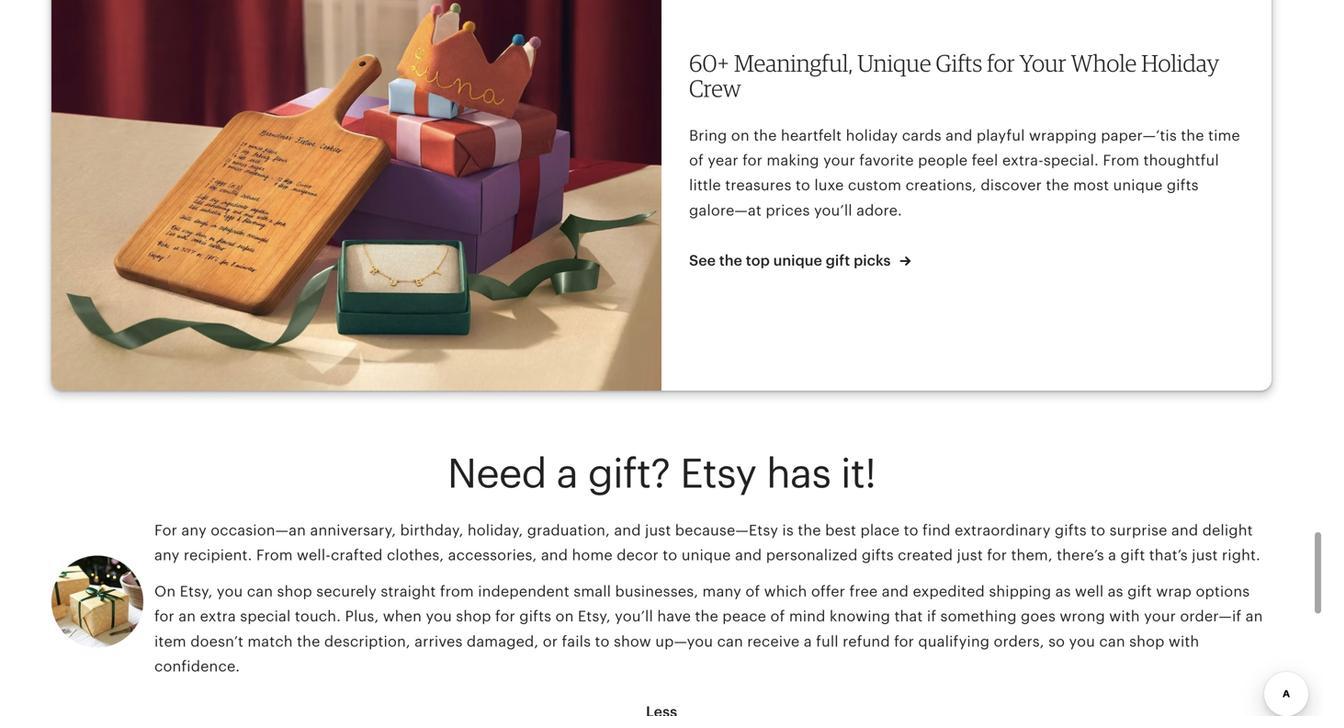 Task type: describe. For each thing, give the bounding box(es) containing it.
extra-
[[1003, 152, 1044, 169]]

1 an from the left
[[179, 608, 196, 625]]

clothes,
[[387, 547, 444, 564]]

options
[[1196, 583, 1251, 600]]

offer
[[812, 583, 846, 600]]

1 horizontal spatial etsy,
[[578, 608, 611, 625]]

and up that's
[[1172, 522, 1199, 539]]

because—etsy
[[675, 522, 779, 539]]

graduation,
[[527, 522, 610, 539]]

etsy
[[680, 451, 757, 497]]

of for just
[[746, 583, 761, 600]]

or
[[543, 633, 558, 650]]

confidence.
[[154, 658, 240, 675]]

bring
[[689, 127, 728, 144]]

the down touch.
[[297, 633, 320, 650]]

match
[[248, 633, 293, 650]]

up—you
[[656, 633, 713, 650]]

it!
[[841, 451, 876, 497]]

free
[[850, 583, 878, 600]]

wrap
[[1157, 583, 1192, 600]]

for
[[154, 522, 177, 539]]

qualifying
[[919, 633, 990, 650]]

luxe
[[815, 177, 844, 194]]

gifts
[[936, 49, 983, 77]]

fails
[[562, 633, 591, 650]]

wrapping
[[1030, 127, 1098, 144]]

show
[[614, 633, 652, 650]]

mind
[[790, 608, 826, 625]]

your
[[1020, 49, 1067, 77]]

1 horizontal spatial unique
[[774, 252, 823, 269]]

2 horizontal spatial of
[[771, 608, 785, 625]]

damaged,
[[467, 633, 539, 650]]

favorite
[[860, 152, 914, 169]]

custom
[[848, 177, 902, 194]]

time
[[1209, 127, 1241, 144]]

meaningful,
[[734, 49, 853, 77]]

a inside on etsy, you can shop securely straight from independent small businesses, many of which offer free and expedited shipping as well as gift wrap options for an extra special touch. plus, when you shop for gifts on etsy, you'll have the peace of mind knowing that if something goes wrong with your order—if an item doesn't match the description, arrives damaged, or fails to show up—you can receive a full refund for qualifying orders, so you can shop with confidence.
[[804, 633, 812, 650]]

have
[[658, 608, 691, 625]]

doesn't
[[190, 633, 244, 650]]

0 horizontal spatial you
[[217, 583, 243, 600]]

0 horizontal spatial can
[[247, 583, 273, 600]]

2 vertical spatial you
[[1070, 633, 1096, 650]]

the down the many
[[695, 608, 719, 625]]

orders,
[[994, 633, 1045, 650]]

touch.
[[295, 608, 341, 625]]

the up the making
[[754, 127, 777, 144]]

recipient.
[[184, 547, 252, 564]]

2 horizontal spatial just
[[1193, 547, 1219, 564]]

0 vertical spatial gift
[[826, 252, 851, 269]]

description,
[[324, 633, 411, 650]]

of for crew
[[689, 152, 704, 169]]

goes
[[1021, 608, 1056, 625]]

picks
[[854, 252, 891, 269]]

extra
[[200, 608, 236, 625]]

and inside on etsy, you can shop securely straight from independent small businesses, many of which offer free and expedited shipping as well as gift wrap options for an extra special touch. plus, when you shop for gifts on etsy, you'll have the peace of mind knowing that if something goes wrong with your order—if an item doesn't match the description, arrives damaged, or fails to show up—you can receive a full refund for qualifying orders, so you can shop with confidence.
[[882, 583, 909, 600]]

people
[[919, 152, 968, 169]]

expedited
[[913, 583, 985, 600]]

that's
[[1150, 547, 1188, 564]]

from
[[440, 583, 474, 600]]

see the top unique gift picks link
[[689, 251, 911, 271]]

that
[[895, 608, 923, 625]]

adore.
[[857, 202, 903, 219]]

treasures
[[726, 177, 792, 194]]

small
[[574, 583, 611, 600]]

on inside bring on the heartfelt holiday cards and playful wrapping paper—'tis the time of year for making your favorite people feel extra-special. from thoughtful little treasures to luxe custom creations, discover the most unique gifts galore—at prices you'll adore.
[[732, 127, 750, 144]]

and inside bring on the heartfelt holiday cards and playful wrapping paper—'tis the time of year for making your favorite people feel extra-special. from thoughtful little treasures to luxe custom creations, discover the most unique gifts galore—at prices you'll adore.
[[946, 127, 973, 144]]

the up thoughtful
[[1182, 127, 1205, 144]]

2 an from the left
[[1246, 608, 1264, 625]]

unique for paper—'tis
[[1114, 177, 1163, 194]]

created
[[898, 547, 953, 564]]

see the top unique gift picks
[[689, 252, 895, 269]]

many
[[703, 583, 742, 600]]

home
[[572, 547, 613, 564]]

holiday,
[[468, 522, 523, 539]]

paper—'tis
[[1102, 127, 1178, 144]]

delight
[[1203, 522, 1254, 539]]

holiday
[[1142, 49, 1220, 77]]

for down the on
[[154, 608, 175, 625]]

2 vertical spatial shop
[[1130, 633, 1165, 650]]

gifts up there's
[[1055, 522, 1087, 539]]

right.
[[1223, 547, 1261, 564]]

0 horizontal spatial just
[[645, 522, 671, 539]]

special
[[240, 608, 291, 625]]

if
[[927, 608, 937, 625]]

for inside bring on the heartfelt holiday cards and playful wrapping paper—'tis the time of year for making your favorite people feel extra-special. from thoughtful little treasures to luxe custom creations, discover the most unique gifts galore—at prices you'll adore.
[[743, 152, 763, 169]]

unique for because—etsy
[[682, 547, 731, 564]]

accessories,
[[448, 547, 537, 564]]

0 horizontal spatial etsy,
[[180, 583, 213, 600]]

your inside on etsy, you can shop securely straight from independent small businesses, many of which offer free and expedited shipping as well as gift wrap options for an extra special touch. plus, when you shop for gifts on etsy, you'll have the peace of mind knowing that if something goes wrong with your order—if an item doesn't match the description, arrives damaged, or fails to show up—you can receive a full refund for qualifying orders, so you can shop with confidence.
[[1145, 608, 1177, 625]]

on
[[154, 583, 176, 600]]

2 horizontal spatial can
[[1100, 633, 1126, 650]]

crew
[[689, 74, 741, 103]]

1 horizontal spatial with
[[1169, 633, 1200, 650]]

from inside bring on the heartfelt holiday cards and playful wrapping paper—'tis the time of year for making your favorite people feel extra-special. from thoughtful little treasures to luxe custom creations, discover the most unique gifts galore—at prices you'll adore.
[[1103, 152, 1140, 169]]

wrong
[[1060, 608, 1106, 625]]

occasion—an
[[211, 522, 306, 539]]

full
[[816, 633, 839, 650]]

well
[[1076, 583, 1104, 600]]

for down that
[[895, 633, 915, 650]]

prices
[[766, 202, 810, 219]]

0 vertical spatial a
[[557, 451, 578, 497]]

and up decor
[[614, 522, 641, 539]]



Task type: vqa. For each thing, say whether or not it's contained in the screenshot.
off)
no



Task type: locate. For each thing, give the bounding box(es) containing it.
0 horizontal spatial of
[[689, 152, 704, 169]]

etsy,
[[180, 583, 213, 600], [578, 608, 611, 625]]

from inside for any occasion—an anniversary, birthday, holiday, graduation, and just because—etsy is the best place to find extraordinary gifts to surprise and delight any recipient. from well-crafted clothes, accessories, and home decor to unique and personalized gifts created just for them, there's a gift that's just right.
[[256, 547, 293, 564]]

0 horizontal spatial as
[[1056, 583, 1072, 600]]

item
[[154, 633, 186, 650]]

year
[[708, 152, 739, 169]]

unique inside for any occasion—an anniversary, birthday, holiday, graduation, and just because—etsy is the best place to find extraordinary gifts to surprise and delight any recipient. from well-crafted clothes, accessories, and home decor to unique and personalized gifts created just for them, there's a gift that's just right.
[[682, 547, 731, 564]]

0 horizontal spatial with
[[1110, 608, 1141, 625]]

of up peace
[[746, 583, 761, 600]]

you'll inside bring on the heartfelt holiday cards and playful wrapping paper—'tis the time of year for making your favorite people feel extra-special. from thoughtful little treasures to luxe custom creations, discover the most unique gifts galore—at prices you'll adore.
[[814, 202, 853, 219]]

your down wrap
[[1145, 608, 1177, 625]]

1 vertical spatial any
[[154, 547, 180, 564]]

gift down the surprise
[[1121, 547, 1146, 564]]

the right is
[[798, 522, 822, 539]]

gift?
[[588, 451, 670, 497]]

as right well
[[1108, 583, 1124, 600]]

60+ meaningful, unique gifts for your whole holiday crew
[[689, 49, 1220, 103]]

for up damaged,
[[496, 608, 516, 625]]

a up 'graduation,'
[[557, 451, 578, 497]]

to inside bring on the heartfelt holiday cards and playful wrapping paper—'tis the time of year for making your favorite people feel extra-special. from thoughtful little treasures to luxe custom creations, discover the most unique gifts galore—at prices you'll adore.
[[796, 177, 811, 194]]

from
[[1103, 152, 1140, 169], [256, 547, 293, 564]]

just down delight
[[1193, 547, 1219, 564]]

can up the special
[[247, 583, 273, 600]]

1 vertical spatial etsy,
[[578, 608, 611, 625]]

independent
[[478, 583, 570, 600]]

gift inside for any occasion—an anniversary, birthday, holiday, graduation, and just because—etsy is the best place to find extraordinary gifts to surprise and delight any recipient. from well-crafted clothes, accessories, and home decor to unique and personalized gifts created just for them, there's a gift that's just right.
[[1121, 547, 1146, 564]]

any down the for
[[154, 547, 180, 564]]

knowing
[[830, 608, 891, 625]]

there's
[[1057, 547, 1105, 564]]

most
[[1074, 177, 1110, 194]]

can down wrong
[[1100, 633, 1126, 650]]

something
[[941, 608, 1017, 625]]

making
[[767, 152, 820, 169]]

you up arrives
[[426, 608, 452, 625]]

unique right most
[[1114, 177, 1163, 194]]

gifts inside on etsy, you can shop securely straight from independent small businesses, many of which offer free and expedited shipping as well as gift wrap options for an extra special touch. plus, when you shop for gifts on etsy, you'll have the peace of mind knowing that if something goes wrong with your order—if an item doesn't match the description, arrives damaged, or fails to show up—you can receive a full refund for qualifying orders, so you can shop with confidence.
[[520, 608, 552, 625]]

well-
[[297, 547, 331, 564]]

shop down wrap
[[1130, 633, 1165, 650]]

0 horizontal spatial shop
[[277, 583, 312, 600]]

just up decor
[[645, 522, 671, 539]]

need a gift? etsy has it!
[[447, 451, 876, 497]]

you up extra
[[217, 583, 243, 600]]

with right wrong
[[1110, 608, 1141, 625]]

best
[[826, 522, 857, 539]]

1 vertical spatial on
[[556, 608, 574, 625]]

on etsy, you can shop securely straight from independent small businesses, many of which offer free and expedited shipping as well as gift wrap options for an extra special touch. plus, when you shop for gifts on etsy, you'll have the peace of mind knowing that if something goes wrong with your order—if an item doesn't match the description, arrives damaged, or fails to show up—you can receive a full refund for qualifying orders, so you can shop with confidence.
[[154, 583, 1264, 675]]

you'll
[[814, 202, 853, 219], [615, 608, 654, 625]]

0 vertical spatial on
[[732, 127, 750, 144]]

0 horizontal spatial you'll
[[615, 608, 654, 625]]

can
[[247, 583, 273, 600], [718, 633, 744, 650], [1100, 633, 1126, 650]]

1 horizontal spatial you'll
[[814, 202, 853, 219]]

gifts down "independent" at bottom
[[520, 608, 552, 625]]

gift inside on etsy, you can shop securely straight from independent small businesses, many of which offer free and expedited shipping as well as gift wrap options for an extra special touch. plus, when you shop for gifts on etsy, you'll have the peace of mind knowing that if something goes wrong with your order—if an item doesn't match the description, arrives damaged, or fails to show up—you can receive a full refund for qualifying orders, so you can shop with confidence.
[[1128, 583, 1153, 600]]

unique right top
[[774, 252, 823, 269]]

1 horizontal spatial shop
[[456, 608, 492, 625]]

an up item
[[179, 608, 196, 625]]

0 vertical spatial shop
[[277, 583, 312, 600]]

on up year
[[732, 127, 750, 144]]

galore—at
[[689, 202, 762, 219]]

holiday
[[846, 127, 898, 144]]

you down wrong
[[1070, 633, 1096, 650]]

1 vertical spatial shop
[[456, 608, 492, 625]]

of up little
[[689, 152, 704, 169]]

your up luxe
[[824, 152, 856, 169]]

you'll down luxe
[[814, 202, 853, 219]]

a inside for any occasion—an anniversary, birthday, holiday, graduation, and just because—etsy is the best place to find extraordinary gifts to surprise and delight any recipient. from well-crafted clothes, accessories, and home decor to unique and personalized gifts created just for them, there's a gift that's just right.
[[1109, 547, 1117, 564]]

2 vertical spatial of
[[771, 608, 785, 625]]

so
[[1049, 633, 1066, 650]]

1 vertical spatial unique
[[774, 252, 823, 269]]

need
[[447, 451, 547, 497]]

0 vertical spatial any
[[181, 522, 207, 539]]

creations,
[[906, 177, 977, 194]]

2 horizontal spatial shop
[[1130, 633, 1165, 650]]

for right gifts
[[987, 49, 1015, 77]]

gift left picks
[[826, 252, 851, 269]]

of up receive
[[771, 608, 785, 625]]

from down occasion—an in the left of the page
[[256, 547, 293, 564]]

unique
[[1114, 177, 1163, 194], [774, 252, 823, 269], [682, 547, 731, 564]]

receive
[[748, 633, 800, 650]]

for up treasures
[[743, 152, 763, 169]]

0 vertical spatial unique
[[1114, 177, 1163, 194]]

of inside bring on the heartfelt holiday cards and playful wrapping paper—'tis the time of year for making your favorite people feel extra-special. from thoughtful little treasures to luxe custom creations, discover the most unique gifts galore—at prices you'll adore.
[[689, 152, 704, 169]]

0 horizontal spatial from
[[256, 547, 293, 564]]

a right there's
[[1109, 547, 1117, 564]]

to left luxe
[[796, 177, 811, 194]]

as left well
[[1056, 583, 1072, 600]]

for down extraordinary
[[988, 547, 1008, 564]]

just
[[645, 522, 671, 539], [957, 547, 984, 564], [1193, 547, 1219, 564]]

0 vertical spatial with
[[1110, 608, 1141, 625]]

2 as from the left
[[1108, 583, 1124, 600]]

1 vertical spatial a
[[1109, 547, 1117, 564]]

1 vertical spatial you'll
[[615, 608, 654, 625]]

1 horizontal spatial of
[[746, 583, 761, 600]]

1 vertical spatial of
[[746, 583, 761, 600]]

gifts inside bring on the heartfelt holiday cards and playful wrapping paper—'tis the time of year for making your favorite people feel extra-special. from thoughtful little treasures to luxe custom creations, discover the most unique gifts galore—at prices you'll adore.
[[1167, 177, 1199, 194]]

0 vertical spatial you'll
[[814, 202, 853, 219]]

1 horizontal spatial on
[[732, 127, 750, 144]]

feel
[[972, 152, 999, 169]]

the inside for any occasion—an anniversary, birthday, holiday, graduation, and just because—etsy is the best place to find extraordinary gifts to surprise and delight any recipient. from well-crafted clothes, accessories, and home decor to unique and personalized gifts created just for them, there's a gift that's just right.
[[798, 522, 822, 539]]

to left the 'find'
[[904, 522, 919, 539]]

for inside 60+ meaningful, unique gifts for your whole holiday crew
[[987, 49, 1015, 77]]

thoughtful
[[1144, 152, 1220, 169]]

see
[[689, 252, 716, 269]]

on up 'fails'
[[556, 608, 574, 625]]

on
[[732, 127, 750, 144], [556, 608, 574, 625]]

and down 'graduation,'
[[541, 547, 568, 564]]

2 horizontal spatial a
[[1109, 547, 1117, 564]]

for inside for any occasion—an anniversary, birthday, holiday, graduation, and just because—etsy is the best place to find extraordinary gifts to surprise and delight any recipient. from well-crafted clothes, accessories, and home decor to unique and personalized gifts created just for them, there's a gift that's just right.
[[988, 547, 1008, 564]]

birthday,
[[400, 522, 464, 539]]

2 vertical spatial gift
[[1128, 583, 1153, 600]]

0 vertical spatial etsy,
[[180, 583, 213, 600]]

surprise
[[1110, 522, 1168, 539]]

gifts down place in the right bottom of the page
[[862, 547, 894, 564]]

of
[[689, 152, 704, 169], [746, 583, 761, 600], [771, 608, 785, 625]]

refund
[[843, 633, 891, 650]]

heartfelt
[[781, 127, 842, 144]]

and up that
[[882, 583, 909, 600]]

1 vertical spatial you
[[426, 608, 452, 625]]

0 horizontal spatial your
[[824, 152, 856, 169]]

little
[[689, 177, 722, 194]]

the left top
[[720, 252, 743, 269]]

1 horizontal spatial just
[[957, 547, 984, 564]]

personalized
[[766, 547, 858, 564]]

0 vertical spatial your
[[824, 152, 856, 169]]

whole
[[1072, 49, 1137, 77]]

just down extraordinary
[[957, 547, 984, 564]]

you'll inside on etsy, you can shop securely straight from independent small businesses, many of which offer free and expedited shipping as well as gift wrap options for an extra special touch. plus, when you shop for gifts on etsy, you'll have the peace of mind knowing that if something goes wrong with your order—if an item doesn't match the description, arrives damaged, or fails to show up—you can receive a full refund for qualifying orders, so you can shop with confidence.
[[615, 608, 654, 625]]

1 vertical spatial your
[[1145, 608, 1177, 625]]

0 horizontal spatial unique
[[682, 547, 731, 564]]

to
[[796, 177, 811, 194], [904, 522, 919, 539], [1091, 522, 1106, 539], [663, 547, 678, 564], [595, 633, 610, 650]]

on inside on etsy, you can shop securely straight from independent small businesses, many of which offer free and expedited shipping as well as gift wrap options for an extra special touch. plus, when you shop for gifts on etsy, you'll have the peace of mind knowing that if something goes wrong with your order—if an item doesn't match the description, arrives damaged, or fails to show up—you can receive a full refund for qualifying orders, so you can shop with confidence.
[[556, 608, 574, 625]]

find
[[923, 522, 951, 539]]

gifts
[[1167, 177, 1199, 194], [1055, 522, 1087, 539], [862, 547, 894, 564], [520, 608, 552, 625]]

1 vertical spatial gift
[[1121, 547, 1146, 564]]

and down because—etsy
[[735, 547, 762, 564]]

gift
[[826, 252, 851, 269], [1121, 547, 1146, 564], [1128, 583, 1153, 600]]

2 vertical spatial unique
[[682, 547, 731, 564]]

arrives
[[415, 633, 463, 650]]

to inside on etsy, you can shop securely straight from independent small businesses, many of which offer free and expedited shipping as well as gift wrap options for an extra special touch. plus, when you shop for gifts on etsy, you'll have the peace of mind knowing that if something goes wrong with your order—if an item doesn't match the description, arrives damaged, or fails to show up—you can receive a full refund for qualifying orders, so you can shop with confidence.
[[595, 633, 610, 650]]

your inside bring on the heartfelt holiday cards and playful wrapping paper—'tis the time of year for making your favorite people feel extra-special. from thoughtful little treasures to luxe custom creations, discover the most unique gifts galore—at prices you'll adore.
[[824, 152, 856, 169]]

with down order—if
[[1169, 633, 1200, 650]]

you'll up show
[[615, 608, 654, 625]]

gifts down thoughtful
[[1167, 177, 1199, 194]]

any
[[181, 522, 207, 539], [154, 547, 180, 564]]

can down peace
[[718, 633, 744, 650]]

unique down because—etsy
[[682, 547, 731, 564]]

1 horizontal spatial can
[[718, 633, 744, 650]]

shipping
[[989, 583, 1052, 600]]

straight
[[381, 583, 436, 600]]

any right the for
[[181, 522, 207, 539]]

0 vertical spatial you
[[217, 583, 243, 600]]

and up people
[[946, 127, 973, 144]]

60+
[[689, 49, 730, 77]]

top
[[746, 252, 770, 269]]

0 vertical spatial from
[[1103, 152, 1140, 169]]

which
[[765, 583, 808, 600]]

and
[[946, 127, 973, 144], [614, 522, 641, 539], [1172, 522, 1199, 539], [541, 547, 568, 564], [735, 547, 762, 564], [882, 583, 909, 600]]

0 horizontal spatial an
[[179, 608, 196, 625]]

1 horizontal spatial any
[[181, 522, 207, 539]]

you
[[217, 583, 243, 600], [426, 608, 452, 625], [1070, 633, 1096, 650]]

place
[[861, 522, 900, 539]]

special.
[[1044, 152, 1099, 169]]

1 horizontal spatial an
[[1246, 608, 1264, 625]]

when
[[383, 608, 422, 625]]

0 horizontal spatial a
[[557, 451, 578, 497]]

has
[[767, 451, 831, 497]]

a
[[557, 451, 578, 497], [1109, 547, 1117, 564], [804, 633, 812, 650]]

gift left wrap
[[1128, 583, 1153, 600]]

1 horizontal spatial from
[[1103, 152, 1140, 169]]

to right 'fails'
[[595, 633, 610, 650]]

0 horizontal spatial on
[[556, 608, 574, 625]]

from down paper—'tis
[[1103, 152, 1140, 169]]

a left full
[[804, 633, 812, 650]]

1 vertical spatial with
[[1169, 633, 1200, 650]]

order—if
[[1181, 608, 1242, 625]]

1 horizontal spatial as
[[1108, 583, 1124, 600]]

1 horizontal spatial your
[[1145, 608, 1177, 625]]

0 vertical spatial of
[[689, 152, 704, 169]]

plus,
[[345, 608, 379, 625]]

2 horizontal spatial unique
[[1114, 177, 1163, 194]]

etsy, right the on
[[180, 583, 213, 600]]

1 horizontal spatial a
[[804, 633, 812, 650]]

shop down from
[[456, 608, 492, 625]]

to right decor
[[663, 547, 678, 564]]

them,
[[1012, 547, 1053, 564]]

etsy, down small
[[578, 608, 611, 625]]

an down options
[[1246, 608, 1264, 625]]

1 vertical spatial from
[[256, 547, 293, 564]]

to up there's
[[1091, 522, 1106, 539]]

1 horizontal spatial you
[[426, 608, 452, 625]]

as
[[1056, 583, 1072, 600], [1108, 583, 1124, 600]]

discover
[[981, 177, 1042, 194]]

bring on the heartfelt holiday cards and playful wrapping paper—'tis the time of year for making your favorite people feel extra-special. from thoughtful little treasures to luxe custom creations, discover the most unique gifts galore—at prices you'll adore.
[[689, 127, 1241, 219]]

businesses,
[[615, 583, 699, 600]]

securely
[[317, 583, 377, 600]]

the down the special.
[[1047, 177, 1070, 194]]

shop up touch.
[[277, 583, 312, 600]]

extraordinary
[[955, 522, 1051, 539]]

1 as from the left
[[1056, 583, 1072, 600]]

0 horizontal spatial any
[[154, 547, 180, 564]]

2 vertical spatial a
[[804, 633, 812, 650]]

unique inside bring on the heartfelt holiday cards and playful wrapping paper—'tis the time of year for making your favorite people feel extra-special. from thoughtful little treasures to luxe custom creations, discover the most unique gifts galore—at prices you'll adore.
[[1114, 177, 1163, 194]]

2 horizontal spatial you
[[1070, 633, 1096, 650]]

is
[[783, 522, 794, 539]]

see the top unique gift picks image
[[51, 0, 662, 391]]



